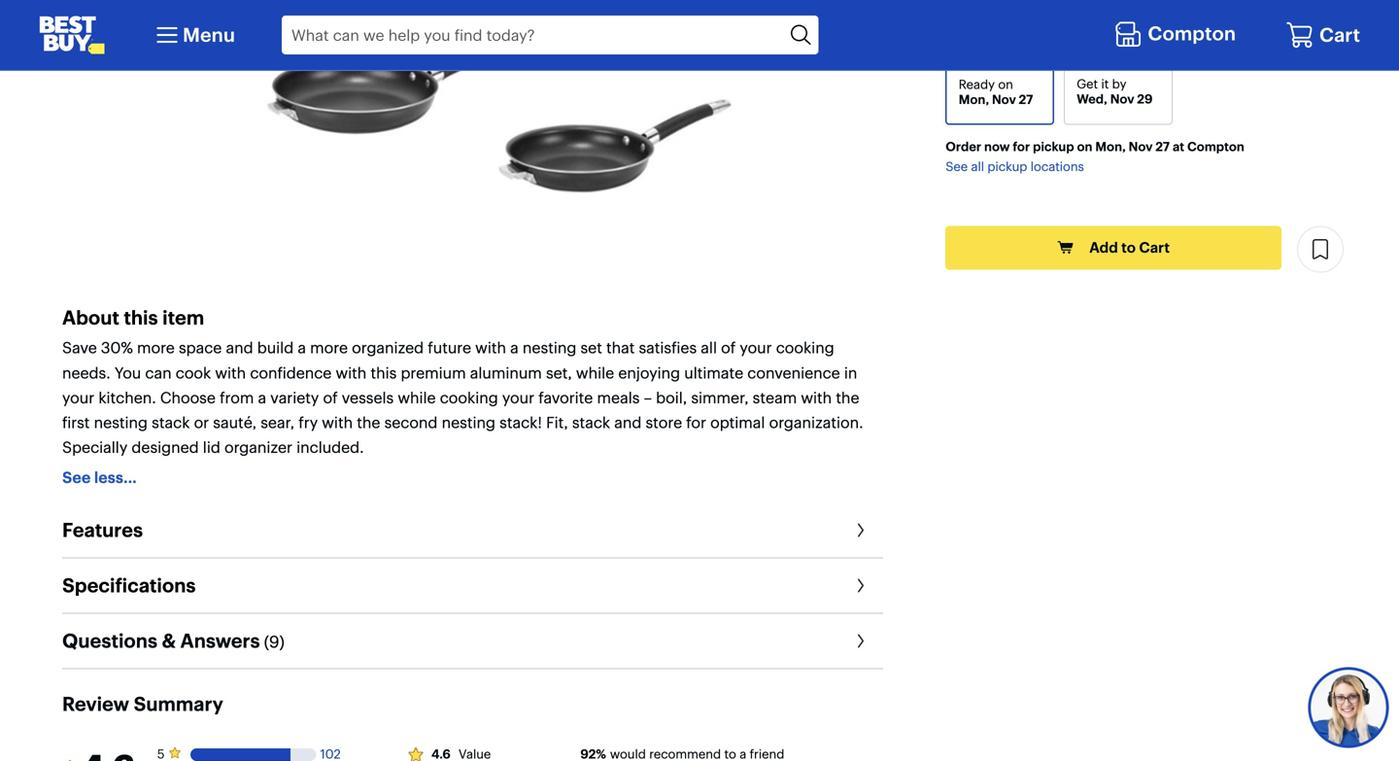 Task type: describe. For each thing, give the bounding box(es) containing it.
caret-right icon image for features
[[849, 519, 872, 542]]

designed
[[132, 438, 199, 457]]

you
[[115, 363, 141, 382]]

store
[[646, 413, 683, 432]]

now
[[985, 139, 1010, 154]]

questions & answers ( 9 )
[[62, 629, 285, 653]]

nov inside order now for pickup on mon, nov 27 at compton see all pickup locations
[[1129, 139, 1153, 154]]

questions
[[62, 629, 157, 653]]

(
[[264, 632, 269, 652]]

space
[[179, 338, 222, 357]]

enjoying
[[619, 363, 681, 382]]

or
[[194, 413, 209, 432]]

by
[[1113, 76, 1127, 92]]

compton inside order now for pickup on mon, nov 27 at compton see all pickup locations
[[1188, 139, 1245, 154]]

mon, inside ready on mon, nov 27
[[959, 92, 990, 108]]

about this item save 30% more space and build a more organized future with a nesting set that satisfies all of your cooking needs. you can cook with confidence with this premium aluminum set, while enjoying ultimate convenience in your kitchen. choose from a variety of vessels while cooking your favorite meals – boil, simmer, steam with the first nesting stack or sauté, sear, fry with the second nesting stack! fit, stack and store for optimal organization. specially designed lid organizer included.
[[62, 306, 864, 457]]

future
[[428, 338, 471, 357]]

wed,
[[1077, 92, 1108, 107]]

confidence
[[250, 363, 332, 382]]

with up "aluminum"
[[476, 338, 506, 357]]

stack!
[[500, 413, 542, 432]]

with up 'from'
[[215, 363, 246, 382]]

&
[[162, 629, 176, 653]]

add
[[1090, 239, 1119, 257]]

0 vertical spatial cart
[[1320, 23, 1361, 47]]

30%
[[101, 338, 133, 357]]

simmer,
[[691, 388, 749, 407]]

save image
[[1309, 238, 1333, 261]]

about
[[62, 306, 119, 330]]

1 stack from the left
[[152, 413, 190, 432]]

1 vertical spatial and
[[615, 413, 642, 432]]

1 horizontal spatial pickup
[[1033, 139, 1075, 154]]

it
[[1102, 76, 1109, 92]]

29
[[1138, 92, 1153, 107]]

organized
[[352, 338, 424, 357]]

–
[[644, 388, 652, 407]]

from
[[220, 388, 254, 407]]

on inside ready on mon, nov 27
[[999, 77, 1014, 92]]

review
[[62, 692, 129, 716]]

fry
[[299, 413, 318, 432]]

less...
[[94, 468, 137, 487]]

summary
[[134, 692, 223, 716]]

variety
[[271, 388, 319, 407]]

see less... button
[[62, 468, 137, 488]]

with up included.
[[322, 413, 353, 432]]

0 vertical spatial the
[[836, 388, 860, 407]]

with up vessels
[[336, 363, 367, 382]]

premium
[[401, 363, 466, 382]]

1 more from the left
[[137, 338, 175, 357]]

review summary
[[62, 692, 223, 716]]

1 horizontal spatial nesting
[[442, 413, 496, 432]]

9
[[269, 632, 279, 652]]

get
[[1077, 76, 1098, 92]]

ready
[[959, 77, 995, 92]]

alt view zoom 11. cuisinart - smartnest nonstick aluminum 9 piece set - black. image
[[257, 0, 792, 193]]

choose
[[160, 388, 216, 407]]

cook
[[176, 363, 211, 382]]

for inside about this item save 30% more space and build a more organized future with a nesting set that satisfies all of your cooking needs. you can cook with confidence with this premium aluminum set, while enjoying ultimate convenience in your kitchen. choose from a variety of vessels while cooking your favorite meals – boil, simmer, steam with the first nesting stack or sauté, sear, fry with the second nesting stack! fit, stack and store for optimal organization. specially designed lid organizer included.
[[687, 413, 707, 432]]

1 horizontal spatial a
[[298, 338, 306, 357]]

0 horizontal spatial a
[[258, 388, 266, 407]]

order
[[946, 139, 982, 154]]

see less...
[[62, 468, 137, 487]]

organizer
[[225, 438, 293, 457]]

caret-right icon image for specifications
[[849, 574, 872, 597]]

ready on mon, nov 27
[[959, 77, 1034, 108]]

add to cart button
[[946, 226, 1282, 270]]

compton inside dropdown button
[[1148, 21, 1236, 45]]

features
[[62, 518, 143, 542]]

mon, inside order now for pickup on mon, nov 27 at compton see all pickup locations
[[1096, 139, 1126, 154]]

specially
[[62, 438, 128, 457]]

0 horizontal spatial your
[[62, 388, 94, 407]]

all inside about this item save 30% more space and build a more organized future with a nesting set that satisfies all of your cooking needs. you can cook with confidence with this premium aluminum set, while enjoying ultimate convenience in your kitchen. choose from a variety of vessels while cooking your favorite meals – boil, simmer, steam with the first nesting stack or sauté, sear, fry with the second nesting stack! fit, stack and store for optimal organization. specially designed lid organizer included.
[[701, 338, 717, 357]]

specifications
[[62, 574, 196, 597]]

best buy help human beacon image
[[1308, 666, 1391, 749]]

0 vertical spatial cooking
[[776, 338, 835, 357]]

set
[[581, 338, 603, 357]]

that
[[607, 338, 635, 357]]

bestbuy.com image
[[39, 16, 105, 54]]

lid
[[203, 438, 220, 457]]

0 horizontal spatial this
[[124, 306, 158, 330]]

in
[[845, 363, 858, 382]]

get it by wed, nov 29
[[1077, 76, 1153, 107]]

steam
[[753, 388, 797, 407]]



Task type: locate. For each thing, give the bounding box(es) containing it.
0 horizontal spatial of
[[323, 388, 338, 407]]

caret-right icon image
[[849, 519, 872, 542], [849, 574, 872, 597]]

on inside order now for pickup on mon, nov 27 at compton see all pickup locations
[[1078, 139, 1093, 154]]

0 horizontal spatial for
[[687, 413, 707, 432]]

1 horizontal spatial stack
[[572, 413, 611, 432]]

0 horizontal spatial all
[[701, 338, 717, 357]]

first
[[62, 413, 90, 432]]

more up can
[[137, 338, 175, 357]]

mon, up order
[[959, 92, 990, 108]]

27 left at
[[1156, 139, 1170, 154]]

needs.
[[62, 363, 110, 382]]

0 vertical spatial mon,
[[959, 92, 990, 108]]

1 horizontal spatial your
[[502, 388, 535, 407]]

1 horizontal spatial for
[[1013, 139, 1031, 154]]

nesting up set,
[[523, 338, 577, 357]]

1 vertical spatial the
[[357, 413, 380, 432]]

1 horizontal spatial of
[[721, 338, 736, 357]]

1 horizontal spatial and
[[615, 413, 642, 432]]

pickup down now
[[988, 159, 1028, 174]]

a
[[298, 338, 306, 357], [510, 338, 519, 357], [258, 388, 266, 407]]

of up ultimate
[[721, 338, 736, 357]]

2 stack from the left
[[572, 413, 611, 432]]

on
[[999, 77, 1014, 92], [1078, 139, 1093, 154]]

27 inside order now for pickup on mon, nov 27 at compton see all pickup locations
[[1156, 139, 1170, 154]]

1 horizontal spatial the
[[836, 388, 860, 407]]

menu button
[[152, 19, 235, 51]]

convenience
[[748, 363, 841, 382]]

2 more from the left
[[310, 338, 348, 357]]

nov inside get it by wed, nov 29
[[1111, 92, 1135, 107]]

0 vertical spatial all
[[972, 159, 985, 174]]

with
[[476, 338, 506, 357], [215, 363, 246, 382], [336, 363, 367, 382], [801, 388, 832, 407], [322, 413, 353, 432]]

and
[[226, 338, 253, 357], [615, 413, 642, 432]]

a right 'from'
[[258, 388, 266, 407]]

for up the see all pickup locations button
[[1013, 139, 1031, 154]]

1 horizontal spatial see
[[946, 159, 968, 174]]

pickup up locations
[[1033, 139, 1075, 154]]

locations
[[1031, 159, 1085, 174]]

while up second
[[398, 388, 436, 407]]

menu
[[183, 23, 235, 47]]

0 vertical spatial compton
[[1148, 21, 1236, 45]]

save
[[62, 338, 97, 357]]

cooking
[[776, 338, 835, 357], [440, 388, 498, 407]]

0 horizontal spatial the
[[357, 413, 380, 432]]

0 horizontal spatial and
[[226, 338, 253, 357]]

your up stack!
[[502, 388, 535, 407]]

features button
[[62, 503, 884, 558]]

compton right at
[[1188, 139, 1245, 154]]

1 vertical spatial cooking
[[440, 388, 498, 407]]

your up first
[[62, 388, 94, 407]]

1 vertical spatial see
[[62, 468, 91, 487]]

cart right the to
[[1140, 239, 1170, 257]]

cart right cart icon
[[1320, 23, 1361, 47]]

1 vertical spatial while
[[398, 388, 436, 407]]

cart inside button
[[1140, 239, 1170, 257]]

with up organization.
[[801, 388, 832, 407]]

0 horizontal spatial cooking
[[440, 388, 498, 407]]

optimal
[[711, 413, 765, 432]]

a up "aluminum"
[[510, 338, 519, 357]]

see all pickup locations button
[[946, 159, 1085, 175]]

of right variety at the left of the page
[[323, 388, 338, 407]]

while
[[576, 363, 614, 382], [398, 388, 436, 407]]

ultimate
[[685, 363, 744, 382]]

answers
[[180, 629, 260, 653]]

on right ready
[[999, 77, 1014, 92]]

0 vertical spatial while
[[576, 363, 614, 382]]

1 horizontal spatial while
[[576, 363, 614, 382]]

1 vertical spatial mon,
[[1096, 139, 1126, 154]]

nesting down kitchen.
[[94, 413, 148, 432]]

0 horizontal spatial more
[[137, 338, 175, 357]]

nov inside ready on mon, nov 27
[[992, 92, 1017, 108]]

0 horizontal spatial mon,
[[959, 92, 990, 108]]

of
[[721, 338, 736, 357], [323, 388, 338, 407]]

nesting
[[523, 338, 577, 357], [94, 413, 148, 432], [442, 413, 496, 432]]

fit,
[[546, 413, 568, 432]]

set,
[[546, 363, 572, 382]]

0 horizontal spatial nesting
[[94, 413, 148, 432]]

1 horizontal spatial this
[[371, 363, 397, 382]]

stack up designed
[[152, 413, 190, 432]]

for
[[1013, 139, 1031, 154], [687, 413, 707, 432]]

1 vertical spatial this
[[371, 363, 397, 382]]

cooking up convenience
[[776, 338, 835, 357]]

the down in
[[836, 388, 860, 407]]

Type to search. Navigate forward to hear suggestions text field
[[282, 16, 785, 54]]

0 horizontal spatial while
[[398, 388, 436, 407]]

27 right ready
[[1019, 92, 1034, 108]]

0 vertical spatial this
[[124, 306, 158, 330]]

stack right fit,
[[572, 413, 611, 432]]

included.
[[297, 438, 364, 457]]

on up locations
[[1078, 139, 1093, 154]]

while down set
[[576, 363, 614, 382]]

meals
[[597, 388, 640, 407]]

1 vertical spatial pickup
[[988, 159, 1028, 174]]

2 horizontal spatial your
[[740, 338, 772, 357]]

add to cart
[[1090, 239, 1170, 257]]

1 vertical spatial all
[[701, 338, 717, 357]]

compton up 29
[[1148, 21, 1236, 45]]

at
[[1173, 139, 1185, 154]]

0 vertical spatial for
[[1013, 139, 1031, 154]]

more up confidence
[[310, 338, 348, 357]]

1 vertical spatial on
[[1078, 139, 1093, 154]]

0 vertical spatial pickup
[[1033, 139, 1075, 154]]

0 horizontal spatial 27
[[1019, 92, 1034, 108]]

1 horizontal spatial all
[[972, 159, 985, 174]]

1 horizontal spatial more
[[310, 338, 348, 357]]

2 caret-right icon image from the top
[[849, 574, 872, 597]]

shipping
[[1077, 32, 1132, 48]]

1 vertical spatial 27
[[1156, 139, 1170, 154]]

cart
[[1320, 23, 1361, 47], [1140, 239, 1170, 257]]

nov
[[1111, 92, 1135, 107], [992, 92, 1017, 108], [1129, 139, 1153, 154]]

cart link
[[1286, 20, 1361, 50]]

see down order
[[946, 159, 968, 174]]

1 vertical spatial of
[[323, 388, 338, 407]]

this down organized
[[371, 363, 397, 382]]

see down specially
[[62, 468, 91, 487]]

and left the 'build'
[[226, 338, 253, 357]]

more
[[137, 338, 175, 357], [310, 338, 348, 357]]

1 vertical spatial caret-right icon image
[[849, 574, 872, 597]]

sauté,
[[213, 413, 257, 432]]

all
[[972, 159, 985, 174], [701, 338, 717, 357]]

0 vertical spatial and
[[226, 338, 253, 357]]

vessels
[[342, 388, 394, 407]]

1 caret-right icon image from the top
[[849, 519, 872, 542]]

1 vertical spatial cart
[[1140, 239, 1170, 257]]

1 horizontal spatial cart
[[1320, 23, 1361, 47]]

1 horizontal spatial mon,
[[1096, 139, 1126, 154]]

)
[[279, 632, 285, 652]]

cooking down premium
[[440, 388, 498, 407]]

mon, down wed,
[[1096, 139, 1126, 154]]

second
[[385, 413, 438, 432]]

can
[[145, 363, 172, 382]]

kitchen.
[[98, 388, 156, 407]]

this up 30%
[[124, 306, 158, 330]]

all down order
[[972, 159, 985, 174]]

compton button
[[1114, 17, 1241, 53]]

the
[[836, 388, 860, 407], [357, 413, 380, 432]]

the down vessels
[[357, 413, 380, 432]]

nov left 29
[[1111, 92, 1135, 107]]

favorite
[[539, 388, 593, 407]]

caret-right icon image inside specifications 'button'
[[849, 574, 872, 597]]

see inside order now for pickup on mon, nov 27 at compton see all pickup locations
[[946, 159, 968, 174]]

see
[[946, 159, 968, 174], [62, 468, 91, 487]]

sear,
[[261, 413, 295, 432]]

0 horizontal spatial see
[[62, 468, 91, 487]]

2 horizontal spatial nesting
[[523, 338, 577, 357]]

1 horizontal spatial cooking
[[776, 338, 835, 357]]

to
[[1122, 239, 1136, 257]]

cart icon image
[[1286, 20, 1315, 50]]

0 horizontal spatial stack
[[152, 413, 190, 432]]

0 vertical spatial of
[[721, 338, 736, 357]]

order now for pickup on mon, nov 27 at compton see all pickup locations
[[946, 139, 1245, 174]]

0 horizontal spatial pickup
[[988, 159, 1028, 174]]

for right store
[[687, 413, 707, 432]]

item
[[162, 306, 204, 330]]

nesting left stack!
[[442, 413, 496, 432]]

0 vertical spatial caret-right icon image
[[849, 519, 872, 542]]

0 vertical spatial 27
[[1019, 92, 1034, 108]]

boil,
[[656, 388, 687, 407]]

see inside button
[[62, 468, 91, 487]]

for inside order now for pickup on mon, nov 27 at compton see all pickup locations
[[1013, 139, 1031, 154]]

specifications button
[[62, 559, 884, 613]]

organization.
[[769, 413, 864, 432]]

nov up now
[[992, 92, 1017, 108]]

mon,
[[959, 92, 990, 108], [1096, 139, 1126, 154]]

nov left at
[[1129, 139, 1153, 154]]

1 horizontal spatial 27
[[1156, 139, 1170, 154]]

compton
[[1148, 21, 1236, 45], [1188, 139, 1245, 154]]

pickup
[[1033, 139, 1075, 154], [988, 159, 1028, 174]]

27 inside ready on mon, nov 27
[[1019, 92, 1034, 108]]

build
[[257, 338, 294, 357]]

your up convenience
[[740, 338, 772, 357]]

caret-right icon image inside features button
[[849, 519, 872, 542]]

27
[[1019, 92, 1034, 108], [1156, 139, 1170, 154]]

2 horizontal spatial a
[[510, 338, 519, 357]]

0 horizontal spatial on
[[999, 77, 1014, 92]]

all inside order now for pickup on mon, nov 27 at compton see all pickup locations
[[972, 159, 985, 174]]

your
[[740, 338, 772, 357], [62, 388, 94, 407], [502, 388, 535, 407]]

0 vertical spatial on
[[999, 77, 1014, 92]]

all up ultimate
[[701, 338, 717, 357]]

0 vertical spatial see
[[946, 159, 968, 174]]

satisfies
[[639, 338, 697, 357]]

0 horizontal spatial cart
[[1140, 239, 1170, 257]]

and down meals
[[615, 413, 642, 432]]

aluminum
[[470, 363, 542, 382]]

1 vertical spatial compton
[[1188, 139, 1245, 154]]

a right the 'build'
[[298, 338, 306, 357]]

1 vertical spatial for
[[687, 413, 707, 432]]

1 horizontal spatial on
[[1078, 139, 1093, 154]]



Task type: vqa. For each thing, say whether or not it's contained in the screenshot.
the left 'an'
no



